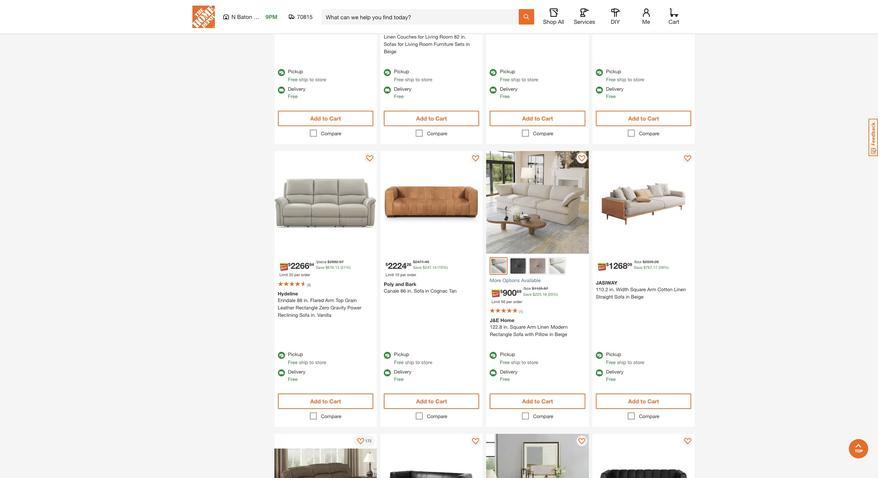 Task type: locate. For each thing, give the bounding box(es) containing it.
grain
[[345, 297, 357, 303]]

display image inside 172 dropdown button
[[357, 438, 364, 445]]

/piece $ 2882 . 97 save $ 616 . 13 ( 21 %) limit 20 per order
[[280, 259, 351, 277]]

3 up "pillows"
[[652, 13, 654, 19]]

per down the 2224
[[400, 273, 406, 277]]

sofa down w
[[310, 13, 321, 19]]

/box
[[634, 259, 642, 264], [523, 286, 531, 291]]

0 vertical spatial coral
[[596, 6, 608, 12]]

69
[[517, 289, 522, 294]]

order up '4'
[[407, 9, 416, 14]]

display image
[[366, 155, 373, 162], [685, 155, 692, 162], [472, 438, 479, 445], [578, 438, 585, 445]]

$ up 616
[[328, 259, 330, 264]]

to
[[310, 77, 314, 83], [416, 77, 420, 83], [522, 77, 526, 83], [628, 77, 632, 83], [322, 115, 328, 122], [429, 115, 434, 122], [535, 115, 540, 122], [641, 115, 646, 122], [310, 360, 314, 365], [416, 360, 420, 365], [522, 360, 526, 365], [628, 360, 632, 365], [322, 398, 328, 405], [429, 398, 434, 405], [535, 398, 540, 405], [641, 398, 646, 405]]

sofa down home
[[513, 331, 523, 337]]

wide up me
[[641, 6, 652, 12]]

rectangle down the 122.8
[[490, 331, 512, 337]]

per
[[400, 9, 406, 14], [294, 273, 300, 277], [400, 273, 406, 277], [506, 299, 512, 304]]

1 horizontal spatial 3
[[652, 13, 654, 19]]

rectangle down '88'
[[296, 305, 318, 311]]

coral up fabric
[[596, 6, 608, 12]]

slope
[[324, 6, 337, 12]]

20 down 2266
[[289, 273, 293, 277]]

living up furniture at the top of page
[[425, 34, 438, 40]]

1 horizontal spatial coral
[[664, 20, 675, 26]]

linen
[[349, 6, 361, 12], [384, 34, 396, 40], [674, 286, 686, 292], [538, 324, 549, 330]]

cognac
[[431, 288, 448, 294]]

save
[[316, 265, 324, 270], [413, 265, 422, 270], [634, 265, 643, 270], [523, 292, 532, 297]]

1 horizontal spatial )
[[416, 19, 417, 24]]

free
[[288, 77, 298, 83], [394, 77, 404, 83], [500, 77, 510, 83], [606, 77, 616, 83], [288, 93, 298, 99], [394, 93, 404, 99], [500, 93, 510, 99], [606, 93, 616, 99], [288, 360, 298, 365], [394, 360, 404, 365], [500, 360, 510, 365], [606, 360, 616, 365], [288, 376, 298, 382], [394, 376, 404, 382], [500, 376, 510, 382], [606, 376, 616, 382]]

display image for canale 86 in. sofa in cognac tan image
[[472, 155, 479, 162]]

erindale 88 in. flared arm top grain leather rectangle zero gravity power reclining sofa in. vanilla image
[[274, 151, 377, 254]]

beige inside 83 in. wide square arm chenille mid- century l-shaped sofa in beige 3-seats
[[548, 7, 561, 13]]

accent left me
[[625, 20, 640, 26]]

in. inside linen couches for living room 82 in. sofas for living room furniture sets in beige
[[461, 34, 466, 40]]

2882
[[330, 259, 338, 264]]

1 horizontal spatial /box
[[634, 259, 642, 264]]

1 horizontal spatial 20
[[395, 9, 399, 14]]

with inside j&e home 122.8 in. square arm linen modern rectangle sofa with pillow in beige
[[525, 331, 534, 337]]

0 horizontal spatial wide
[[503, 0, 515, 6]]

feedback link image
[[869, 119, 878, 156]]

in. right 83
[[497, 0, 502, 6]]

14
[[432, 265, 437, 270]]

in
[[543, 7, 547, 13], [322, 13, 326, 19], [658, 20, 662, 26], [466, 41, 470, 47], [425, 288, 429, 294], [626, 294, 630, 300], [550, 331, 553, 337]]

delivery free for available for pickup icon related to 122.8 in. square arm linen modern rectangle sofa with pillow in beige image
[[500, 369, 518, 382]]

the home depot logo image
[[192, 6, 215, 28]]

room
[[440, 34, 453, 40], [419, 41, 433, 47]]

arm for augustine 83.5 in. w slope arm linen blend straight sofa in ivory oat
[[338, 6, 348, 12]]

room up furniture at the top of page
[[440, 34, 453, 40]]

arm for jasiway 110.2 in. width square arm cotton linen straight sofa in beige
[[647, 286, 656, 292]]

0 vertical spatial 10
[[439, 265, 443, 270]]

1 horizontal spatial available for pickup image
[[490, 69, 497, 76]]

900
[[503, 288, 517, 298]]

2224
[[388, 261, 407, 271]]

save down /piece
[[316, 265, 324, 270]]

with for wide
[[641, 13, 650, 19]]

122.8 in. square arm linen modern rectangle sofa with pillow in beige image
[[486, 151, 589, 254]]

88
[[297, 297, 302, 303]]

pickup for available for pickup icon related to erindale 88 in. flared arm top grain leather rectangle zero gravity power reclining sofa in. vanilla image
[[288, 351, 303, 357]]

in. left w
[[312, 6, 317, 12]]

( 1 )
[[519, 309, 523, 314]]

living down 'couches'
[[405, 41, 418, 47]]

beige down "09"
[[631, 294, 644, 300]]

122.8
[[490, 324, 502, 330]]

0 horizontal spatial 3
[[621, 20, 624, 26]]

straight down 110.2
[[596, 294, 613, 300]]

2 vertical spatial )
[[522, 309, 523, 314]]

26 inside $ 2224 26 $ 2471 . 40 save $ 247 . 14 ( 10 %) limit 10 per order
[[407, 262, 411, 267]]

20
[[395, 9, 399, 14], [289, 273, 293, 277], [549, 292, 553, 297]]

26 up 17
[[655, 259, 659, 264]]

in. right 86
[[407, 288, 413, 294]]

and
[[611, 20, 619, 26], [395, 281, 404, 287]]

0 horizontal spatial for
[[398, 41, 404, 47]]

1 horizontal spatial rectangle
[[490, 331, 512, 337]]

%) right 17
[[664, 265, 669, 270]]

jasiway
[[596, 280, 618, 286]]

order up bark
[[407, 273, 416, 277]]

1 horizontal spatial 26
[[655, 259, 659, 264]]

square inside j&e home 122.8 in. square arm linen modern rectangle sofa with pillow in beige
[[510, 324, 526, 330]]

1 available for pickup image from the left
[[384, 69, 391, 76]]

%) inside /piece $ 2882 . 97 save $ 616 . 13 ( 21 %) limit 20 per order
[[346, 265, 351, 270]]

/box right 69
[[523, 286, 531, 291]]

cart inside cart link
[[669, 18, 679, 25]]

and up 86
[[395, 281, 404, 287]]

0 vertical spatial and
[[611, 20, 619, 26]]

straight for 83.5
[[292, 13, 309, 19]]

white image
[[549, 258, 565, 274]]

0 horizontal spatial 26
[[407, 262, 411, 267]]

straight inside 'augustine 83.5 in. w slope arm linen blend straight sofa in ivory oat'
[[292, 13, 309, 19]]

available for pickup image
[[278, 69, 285, 76], [596, 69, 603, 76], [278, 352, 285, 359], [384, 352, 391, 359], [490, 352, 497, 359], [596, 352, 603, 359]]

arm left cotton
[[647, 286, 656, 292]]

living
[[425, 34, 438, 40], [405, 41, 418, 47]]

with
[[641, 13, 650, 19], [525, 331, 534, 337]]

for right 'couches'
[[418, 34, 424, 40]]

1 vertical spatial rectangle
[[490, 331, 512, 337]]

1 vertical spatial 20
[[289, 273, 293, 277]]

bobran 83.25 in. black solid velvet 3-seat tuxedo sofa image
[[592, 434, 695, 478]]

in right sets
[[466, 41, 470, 47]]

save inside /box $ 2035 . 26 save $ 767 . 17 ( 38 %)
[[634, 265, 643, 270]]

%) for /piece $ 2882 . 97 save $ 616 . 13 ( 21 %) limit 20 per order
[[346, 265, 351, 270]]

bill 81 in. brown polyester 3-seater bridgewater reclining sofa with square arms image
[[274, 434, 377, 478]]

What can we help you find today? search field
[[326, 9, 518, 24]]

arm inside hydeline erindale 88 in. flared arm top grain leather rectangle zero gravity power reclining sofa in. vanilla
[[325, 297, 334, 303]]

arm
[[533, 0, 542, 6], [338, 6, 348, 12], [668, 6, 677, 12], [647, 286, 656, 292], [325, 297, 334, 303], [527, 324, 536, 330]]

) for ( 4 )
[[416, 19, 417, 24]]

delivery free for second available for pickup image from right
[[394, 86, 412, 99]]

per inside $ 2224 26 $ 2471 . 40 save $ 247 . 14 ( 10 %) limit 10 per order
[[400, 273, 406, 277]]

oat
[[339, 13, 347, 19]]

) down /box $ 1125 . 87 save $ 225 . 18 ( 20 %) limit 50 per order
[[522, 309, 523, 314]]

0 vertical spatial square
[[516, 0, 532, 6]]

/box right "09"
[[634, 259, 642, 264]]

in down "width" at the bottom of page
[[626, 294, 630, 300]]

shaped
[[513, 7, 530, 13]]

for
[[418, 34, 424, 40], [398, 41, 404, 47]]

1 vertical spatial /box
[[523, 286, 531, 291]]

coral
[[596, 6, 608, 12], [664, 20, 675, 26]]

arm inside 'augustine 83.5 in. w slope arm linen blend straight sofa in ivory oat'
[[338, 6, 348, 12]]

%) inside /box $ 2035 . 26 save $ 767 . 17 ( 38 %)
[[664, 265, 669, 270]]

per inside /piece $ 2882 . 97 save $ 616 . 13 ( 21 %) limit 20 per order
[[294, 273, 300, 277]]

with up "pillows"
[[641, 13, 650, 19]]

0 horizontal spatial with
[[525, 331, 534, 337]]

wide up l-
[[503, 0, 515, 6]]

1 vertical spatial square
[[630, 286, 646, 292]]

$ up 50
[[500, 289, 503, 294]]

in. down home
[[504, 324, 509, 330]]

in down chenille
[[543, 7, 547, 13]]

augustine 83.5 in. w slope arm linen blend straight sofa in ivory oat
[[278, 6, 361, 19]]

1 horizontal spatial 10
[[439, 265, 443, 270]]

09
[[628, 262, 632, 267]]

10 down the 2224
[[395, 273, 399, 277]]

pickup for available for pickup icon corresponding to 110.2 in. width square arm cotton linen straight sofa in beige image
[[606, 351, 621, 357]]

1 vertical spatial )
[[310, 283, 311, 287]]

) up 'couches'
[[416, 19, 417, 24]]

0 horizontal spatial rectangle
[[296, 305, 318, 311]]

order inside $ 2224 26 $ 2471 . 40 save $ 247 . 14 ( 10 %) limit 10 per order
[[407, 273, 416, 277]]

square
[[516, 0, 532, 6], [630, 286, 646, 292], [510, 324, 526, 330]]

with for square
[[525, 331, 534, 337]]

2 vertical spatial square
[[510, 324, 526, 330]]

in. inside j&e home 122.8 in. square arm linen modern rectangle sofa with pillow in beige
[[504, 324, 509, 330]]

arm inside jasiway 110.2 in. width square arm cotton linen straight sofa in beige
[[647, 286, 656, 292]]

home
[[501, 317, 514, 323]]

( right 17
[[659, 265, 660, 270]]

arm for j&e home 122.8 in. square arm linen modern rectangle sofa with pillow in beige
[[527, 324, 536, 330]]

pickup for available for pickup icon associated with canale 86 in. sofa in cognac tan image
[[394, 351, 409, 357]]

1 horizontal spatial living
[[425, 34, 438, 40]]

in. right the 82
[[461, 34, 466, 40]]

room left furniture at the top of page
[[419, 41, 433, 47]]

( right 18
[[548, 292, 549, 297]]

0 vertical spatial /box
[[634, 259, 642, 264]]

2035
[[645, 259, 654, 264]]

pickup free ship to store
[[288, 69, 326, 83], [394, 69, 432, 83], [500, 69, 538, 83], [606, 69, 644, 83], [288, 351, 326, 365], [394, 351, 432, 365], [500, 351, 538, 365], [606, 351, 644, 365]]

sofa inside coral springs 90 in. wide rolled arm fabric straight sofa with 3 seats, accent piping and 3 accent pillows in coral pink
[[630, 13, 640, 19]]

save for /box $ 1125 . 87 save $ 225 . 18 ( 20 %) limit 50 per order
[[523, 292, 532, 297]]

/box inside /box $ 1125 . 87 save $ 225 . 18 ( 20 %) limit 50 per order
[[523, 286, 531, 291]]

0 vertical spatial )
[[416, 19, 417, 24]]

arm left chenille
[[533, 0, 542, 6]]

save right 69
[[523, 292, 532, 297]]

3 right diy
[[621, 20, 624, 26]]

$ 1268 09
[[607, 261, 632, 271]]

services
[[574, 18, 595, 25]]

springs
[[609, 6, 626, 12]]

seats,
[[656, 13, 669, 19]]

square up shaped
[[516, 0, 532, 6]]

0 vertical spatial room
[[440, 34, 453, 40]]

in. inside the poly and bark canale 86 in. sofa in cognac tan
[[407, 288, 413, 294]]

20 right 18
[[549, 292, 553, 297]]

1 horizontal spatial for
[[418, 34, 424, 40]]

0 vertical spatial accent
[[671, 13, 686, 19]]

linen right slope
[[349, 6, 361, 12]]

1 horizontal spatial and
[[611, 20, 619, 26]]

in. inside 83 in. wide square arm chenille mid- century l-shaped sofa in beige 3-seats
[[497, 0, 502, 6]]

save down 2471
[[413, 265, 422, 270]]

coral down the seats,
[[664, 20, 675, 26]]

linen right cotton
[[674, 286, 686, 292]]

in down the seats,
[[658, 20, 662, 26]]

20 up 'couches'
[[395, 9, 399, 14]]

store
[[315, 77, 326, 83], [421, 77, 432, 83], [527, 77, 538, 83], [633, 77, 644, 83], [315, 360, 326, 365], [421, 360, 432, 365], [527, 360, 538, 365], [633, 360, 644, 365]]

sofa down "width" at the bottom of page
[[615, 294, 625, 300]]

/box inside /box $ 2035 . 26 save $ 767 . 17 ( 38 %)
[[634, 259, 642, 264]]

1 horizontal spatial with
[[641, 13, 650, 19]]

10 right 14
[[439, 265, 443, 270]]

$ inside $ 2266 84
[[288, 262, 291, 267]]

in. inside coral springs 90 in. wide rolled arm fabric straight sofa with 3 seats, accent piping and 3 accent pillows in coral pink
[[634, 6, 639, 12]]

arm up zero
[[325, 297, 334, 303]]

1 horizontal spatial wide
[[641, 6, 652, 12]]

$ right "09"
[[643, 259, 645, 264]]

0 vertical spatial 20
[[395, 9, 399, 14]]

square down home
[[510, 324, 526, 330]]

beige down sofas
[[384, 49, 396, 55]]

per down 2266
[[294, 273, 300, 277]]

square inside jasiway 110.2 in. width square arm cotton linen straight sofa in beige
[[630, 286, 646, 292]]

( 8 )
[[307, 283, 311, 287]]

order down $ 2266 84
[[301, 273, 310, 277]]

83.5
[[301, 6, 311, 12]]

2 available for pickup image from the left
[[490, 69, 497, 76]]

1 horizontal spatial room
[[440, 34, 453, 40]]

0 horizontal spatial )
[[310, 283, 311, 287]]

0 horizontal spatial living
[[405, 41, 418, 47]]

square right "width" at the bottom of page
[[630, 286, 646, 292]]

0 horizontal spatial accent
[[625, 20, 640, 26]]

delivery
[[288, 86, 305, 92], [394, 86, 412, 92], [500, 86, 518, 92], [606, 86, 624, 92], [288, 369, 305, 375], [394, 369, 412, 375], [500, 369, 518, 375], [606, 369, 624, 375]]

86
[[401, 288, 406, 294]]

display image for white chesterfield sofa with rolled arms, tufted cushions/3 seater sectional couch for small space, living room, bedroom image
[[578, 438, 585, 445]]

order down 69
[[513, 299, 522, 304]]

save for /piece $ 2882 . 97 save $ 616 . 13 ( 21 %) limit 20 per order
[[316, 265, 324, 270]]

( down /box $ 1125 . 87 save $ 225 . 18 ( 20 %) limit 50 per order
[[519, 309, 520, 314]]

sofa down 90
[[630, 13, 640, 19]]

$ down 1125
[[533, 292, 535, 297]]

110.2 in. width square arm cotton linen straight sofa in beige image
[[592, 151, 695, 254]]

pickup for second available for pickup image from right
[[394, 69, 409, 74]]

97
[[339, 259, 344, 264]]

0 vertical spatial 3
[[652, 13, 654, 19]]

arm for hydeline erindale 88 in. flared arm top grain leather rectangle zero gravity power reclining sofa in. vanilla
[[325, 297, 334, 303]]

available for pickup image
[[384, 69, 391, 76], [490, 69, 497, 76]]

display image for erindale 88 in. flared arm top grain leather rectangle zero gravity power reclining sofa in. vanilla image
[[366, 155, 373, 162]]

linen up sofas
[[384, 34, 396, 40]]

straight down "springs"
[[611, 13, 628, 19]]

ship
[[299, 77, 308, 83], [405, 77, 414, 83], [511, 77, 520, 83], [617, 77, 626, 83], [299, 360, 308, 365], [405, 360, 414, 365], [511, 360, 520, 365], [617, 360, 626, 365]]

straight down "83.5"
[[292, 13, 309, 19]]

1 horizontal spatial accent
[[671, 13, 686, 19]]

pickup
[[288, 69, 303, 74], [394, 69, 409, 74], [500, 69, 515, 74], [606, 69, 621, 74], [288, 351, 303, 357], [394, 351, 409, 357], [500, 351, 515, 357], [606, 351, 621, 357]]

0 horizontal spatial coral
[[596, 6, 608, 12]]

save inside /box $ 1125 . 87 save $ 225 . 18 ( 20 %) limit 50 per order
[[523, 292, 532, 297]]

straight inside jasiway 110.2 in. width square arm cotton linen straight sofa in beige
[[596, 294, 613, 300]]

1 vertical spatial for
[[398, 41, 404, 47]]

and right 'piping'
[[611, 20, 619, 26]]

82
[[454, 34, 460, 40]]

arm inside coral springs 90 in. wide rolled arm fabric straight sofa with 3 seats, accent piping and 3 accent pillows in coral pink
[[668, 6, 677, 12]]

j&e
[[490, 317, 499, 323]]

with inside coral springs 90 in. wide rolled arm fabric straight sofa with 3 seats, accent piping and 3 accent pillows in coral pink
[[641, 13, 650, 19]]

1 vertical spatial with
[[525, 331, 534, 337]]

sofa down bark
[[414, 288, 424, 294]]

with left pillow
[[525, 331, 534, 337]]

pink image
[[530, 258, 546, 274]]

sofa down '88'
[[299, 312, 309, 318]]

n baton rouge
[[232, 13, 270, 20]]

straight
[[292, 13, 309, 19], [611, 13, 628, 19], [596, 294, 613, 300]]

1 vertical spatial and
[[395, 281, 404, 287]]

) up flared
[[310, 283, 311, 287]]

( inside $ 2224 26 $ 2471 . 40 save $ 247 . 14 ( 10 %) limit 10 per order
[[438, 265, 439, 270]]

save inside /piece $ 2882 . 97 save $ 616 . 13 ( 21 %) limit 20 per order
[[316, 265, 324, 270]]

1 vertical spatial 10
[[395, 273, 399, 277]]

0 vertical spatial rectangle
[[296, 305, 318, 311]]

sofa right shaped
[[532, 7, 542, 13]]

save inside $ 2224 26 $ 2471 . 40 save $ 247 . 14 ( 10 %) limit 10 per order
[[413, 265, 422, 270]]

hydeline
[[278, 291, 298, 297]]

display image
[[472, 155, 479, 162], [578, 155, 585, 162], [357, 438, 364, 445], [685, 438, 692, 445]]

2 horizontal spatial )
[[522, 309, 523, 314]]

arm inside j&e home 122.8 in. square arm linen modern rectangle sofa with pillow in beige
[[527, 324, 536, 330]]

%) inside /box $ 1125 . 87 save $ 225 . 18 ( 20 %) limit 50 per order
[[553, 292, 558, 297]]

pickup for 2nd available for pickup image from left
[[500, 69, 515, 74]]

save right "09"
[[634, 265, 643, 270]]

in. down "jasiway"
[[610, 286, 615, 292]]

and inside coral springs 90 in. wide rolled arm fabric straight sofa with 3 seats, accent piping and 3 accent pillows in coral pink
[[611, 20, 619, 26]]

beige down chenille
[[548, 7, 561, 13]]

beige down modern
[[555, 331, 567, 337]]

( inside /box $ 2035 . 26 save $ 767 . 17 ( 38 %)
[[659, 265, 660, 270]]

straight inside coral springs 90 in. wide rolled arm fabric straight sofa with 3 seats, accent piping and 3 accent pillows in coral pink
[[611, 13, 628, 19]]

available for pickup image for erindale 88 in. flared arm top grain leather rectangle zero gravity power reclining sofa in. vanilla image
[[278, 352, 285, 359]]

in. right 90
[[634, 6, 639, 12]]

available shipping image
[[384, 87, 391, 94], [596, 87, 603, 94], [384, 370, 391, 377], [490, 370, 497, 377]]

0 horizontal spatial and
[[395, 281, 404, 287]]

$ left 84
[[288, 262, 291, 267]]

26 left 2471
[[407, 262, 411, 267]]

26
[[655, 259, 659, 264], [407, 262, 411, 267]]

per right 50
[[506, 299, 512, 304]]

0 horizontal spatial available for pickup image
[[384, 69, 391, 76]]

shop
[[543, 18, 557, 25]]

( right "13" on the bottom left of the page
[[341, 265, 342, 270]]

add to cart
[[310, 115, 341, 122], [416, 115, 447, 122], [522, 115, 553, 122], [628, 115, 659, 122], [310, 398, 341, 405], [416, 398, 447, 405], [522, 398, 553, 405], [628, 398, 659, 405]]

%) right "13" on the bottom left of the page
[[346, 265, 351, 270]]

0 horizontal spatial room
[[419, 41, 433, 47]]

$ left '40'
[[413, 259, 415, 264]]

linen inside linen couches for living room 82 in. sofas for living room furniture sets in beige
[[384, 34, 396, 40]]

available shipping image
[[278, 87, 285, 94], [490, 87, 497, 94], [278, 370, 285, 377], [596, 370, 603, 377]]

denison 80.25 in. 3-seat square arm faux leather straight midnight black and dark walnut sofa image
[[380, 434, 483, 478]]

( right 14
[[438, 265, 439, 270]]

26 inside /box $ 2035 . 26 save $ 767 . 17 ( 38 %)
[[655, 259, 659, 264]]

in inside jasiway 110.2 in. width square arm cotton linen straight sofa in beige
[[626, 294, 630, 300]]

per inside /box $ 1125 . 87 save $ 225 . 18 ( 20 %) limit 50 per order
[[506, 299, 512, 304]]

2 vertical spatial 20
[[549, 292, 553, 297]]

linen couches for living room 82 in. sofas for living room furniture sets in beige
[[384, 34, 470, 55]]

) for ( 8 )
[[310, 283, 311, 287]]

available for pickup image for 110.2 in. width square arm cotton linen straight sofa in beige image
[[596, 352, 603, 359]]

( down /piece $ 2882 . 97 save $ 616 . 13 ( 21 %) limit 20 per order
[[307, 283, 308, 287]]

%)
[[346, 265, 351, 270], [443, 265, 448, 270], [664, 265, 669, 270], [553, 292, 558, 297]]

blend
[[278, 13, 291, 19]]

sets
[[455, 41, 465, 47]]

in left cognac
[[425, 288, 429, 294]]

$ down 2471
[[423, 265, 425, 270]]

diy
[[611, 18, 620, 25]]

0 vertical spatial living
[[425, 34, 438, 40]]

0 vertical spatial with
[[641, 13, 650, 19]]

delivery free
[[288, 86, 305, 99], [394, 86, 412, 99], [500, 86, 518, 99], [606, 86, 624, 99], [288, 369, 305, 382], [394, 369, 412, 382], [500, 369, 518, 382], [606, 369, 624, 382]]

for down 'couches'
[[398, 41, 404, 47]]

arm up the seats,
[[668, 6, 677, 12]]

2 horizontal spatial 20
[[549, 292, 553, 297]]

order
[[407, 9, 416, 14], [301, 273, 310, 277], [407, 273, 416, 277], [513, 299, 522, 304]]

0 horizontal spatial /box
[[523, 286, 531, 291]]

0 horizontal spatial 20
[[289, 273, 293, 277]]

ivory
[[327, 13, 338, 19]]

accent up the pink
[[671, 13, 686, 19]]



Task type: vqa. For each thing, say whether or not it's contained in the screenshot.
the bottom 10
yes



Task type: describe. For each thing, give the bounding box(es) containing it.
modern
[[551, 324, 568, 330]]

jasiway 110.2 in. width square arm cotton linen straight sofa in beige
[[596, 280, 686, 300]]

display image for 110.2 in. width square arm cotton linen straight sofa in beige image
[[685, 155, 692, 162]]

pink
[[677, 20, 686, 26]]

order inside /box $ 1125 . 87 save $ 225 . 18 ( 20 %) limit 50 per order
[[513, 299, 522, 304]]

available
[[521, 277, 541, 283]]

limit 20 per order
[[386, 9, 416, 14]]

1 vertical spatial coral
[[664, 20, 675, 26]]

1 vertical spatial accent
[[625, 20, 640, 26]]

in. left vanilla
[[311, 312, 316, 318]]

in. inside jasiway 110.2 in. width square arm cotton linen straight sofa in beige
[[610, 286, 615, 292]]

me button
[[635, 8, 658, 25]]

bark
[[405, 281, 416, 287]]

linen inside j&e home 122.8 in. square arm linen modern rectangle sofa with pillow in beige
[[538, 324, 549, 330]]

coral springs 90 in. wide rolled arm fabric straight sofa with 3 seats, accent piping and 3 accent pillows in coral pink
[[596, 6, 686, 26]]

1 vertical spatial living
[[405, 41, 418, 47]]

in inside 'augustine 83.5 in. w slope arm linen blend straight sofa in ivory oat'
[[322, 13, 326, 19]]

coral springs 90 in. wide rolled arm fabric straight sofa with 3 seats, accent piping and 3 accent pillows in coral pink link
[[596, 0, 692, 27]]

sofa inside the poly and bark canale 86 in. sofa in cognac tan
[[414, 288, 424, 294]]

in inside linen couches for living room 82 in. sofas for living room furniture sets in beige
[[466, 41, 470, 47]]

sofa inside jasiway 110.2 in. width square arm cotton linen straight sofa in beige
[[615, 294, 625, 300]]

/box $ 1125 . 87 save $ 225 . 18 ( 20 %) limit 50 per order
[[492, 286, 558, 304]]

rectangle inside hydeline erindale 88 in. flared arm top grain leather rectangle zero gravity power reclining sofa in. vanilla
[[296, 305, 318, 311]]

sofa inside hydeline erindale 88 in. flared arm top grain leather rectangle zero gravity power reclining sofa in. vanilla
[[299, 312, 309, 318]]

225
[[535, 292, 542, 297]]

l-
[[509, 7, 513, 13]]

20 inside /piece $ 2882 . 97 save $ 616 . 13 ( 21 %) limit 20 per order
[[289, 273, 293, 277]]

baton
[[237, 13, 252, 20]]

leather
[[278, 305, 294, 311]]

chenille
[[543, 0, 561, 6]]

furniture
[[434, 41, 453, 47]]

beige inside linen couches for living room 82 in. sofas for living room furniture sets in beige
[[384, 49, 396, 55]]

j&e home 122.8 in. square arm linen modern rectangle sofa with pillow in beige
[[490, 317, 568, 337]]

1
[[520, 309, 522, 314]]

reclining
[[278, 312, 298, 318]]

w
[[319, 6, 323, 12]]

per up 'couches'
[[400, 9, 406, 14]]

247
[[425, 265, 431, 270]]

display image for denison 80.25 in. 3-seat square arm faux leather straight midnight black and dark walnut sofa image
[[472, 438, 479, 445]]

3-
[[562, 7, 567, 13]]

display image for 122.8 in. square arm linen modern rectangle sofa with pillow in beige image
[[578, 155, 585, 162]]

pillow
[[535, 331, 548, 337]]

) for ( 1 )
[[522, 309, 523, 314]]

( down limit 20 per order
[[413, 19, 414, 24]]

/box for 1125
[[523, 286, 531, 291]]

in inside the poly and bark canale 86 in. sofa in cognac tan
[[425, 288, 429, 294]]

available for pickup image for 122.8 in. square arm linen modern rectangle sofa with pillow in beige image
[[490, 352, 497, 359]]

sofa inside j&e home 122.8 in. square arm linen modern rectangle sofa with pillow in beige
[[513, 331, 523, 337]]

in inside 83 in. wide square arm chenille mid- century l-shaped sofa in beige 3-seats
[[543, 7, 547, 13]]

linen inside 'augustine 83.5 in. w slope arm linen blend straight sofa in ivory oat'
[[349, 6, 361, 12]]

wide inside 83 in. wide square arm chenille mid- century l-shaped sofa in beige 3-seats
[[503, 0, 515, 6]]

width
[[616, 286, 629, 292]]

$ down /piece
[[326, 265, 328, 270]]

seats
[[567, 7, 579, 13]]

13
[[335, 265, 339, 270]]

$ inside $ 900 69
[[500, 289, 503, 294]]

available for pickup image for canale 86 in. sofa in cognac tan image
[[384, 352, 391, 359]]

8
[[308, 283, 310, 287]]

40
[[425, 259, 429, 264]]

more options available
[[490, 277, 541, 283]]

9pm
[[266, 13, 278, 20]]

1125
[[534, 286, 543, 291]]

rectangle inside j&e home 122.8 in. square arm linen modern rectangle sofa with pillow in beige
[[490, 331, 512, 337]]

square for j&e home 122.8 in. square arm linen modern rectangle sofa with pillow in beige
[[510, 324, 526, 330]]

in inside j&e home 122.8 in. square arm linen modern rectangle sofa with pillow in beige
[[550, 331, 553, 337]]

0 horizontal spatial 10
[[395, 273, 399, 277]]

$ up poly
[[386, 262, 388, 267]]

/piece
[[316, 259, 327, 264]]

delivery free for available for pickup icon corresponding to 110.2 in. width square arm cotton linen straight sofa in beige image
[[606, 369, 624, 382]]

straight for springs
[[611, 13, 628, 19]]

fabric
[[596, 13, 610, 19]]

84
[[309, 262, 314, 267]]

more
[[490, 277, 501, 283]]

display image for 'bobran 83.25 in. black solid velvet 3-seat tuxedo sofa' image
[[685, 438, 692, 445]]

in. right '88'
[[304, 297, 309, 303]]

canale 86 in. sofa in cognac tan image
[[380, 151, 483, 254]]

70815
[[297, 13, 313, 20]]

zero
[[319, 305, 329, 311]]

83 in. wide square arm chenille mid- century l-shaped sofa in beige 3-seats link
[[490, 0, 585, 14]]

piping
[[596, 20, 610, 26]]

limit inside $ 2224 26 $ 2471 . 40 save $ 247 . 14 ( 10 %) limit 10 per order
[[386, 273, 394, 277]]

50
[[501, 299, 505, 304]]

vanilla
[[317, 312, 331, 318]]

beige inside j&e home 122.8 in. square arm linen modern rectangle sofa with pillow in beige
[[555, 331, 567, 337]]

38
[[660, 265, 664, 270]]

save for /box $ 2035 . 26 save $ 767 . 17 ( 38 %)
[[634, 265, 643, 270]]

pickup for available for pickup icon related to 122.8 in. square arm linen modern rectangle sofa with pillow in beige image
[[500, 351, 515, 357]]

in inside coral springs 90 in. wide rolled arm fabric straight sofa with 3 seats, accent piping and 3 accent pillows in coral pink
[[658, 20, 662, 26]]

/box $ 2035 . 26 save $ 767 . 17 ( 38 %)
[[634, 259, 669, 270]]

poly and bark canale 86 in. sofa in cognac tan
[[384, 281, 457, 294]]

%) for /box $ 2035 . 26 save $ 767 . 17 ( 38 %)
[[664, 265, 669, 270]]

mid-
[[562, 0, 572, 6]]

83 in. wide square arm chenille mid- century l-shaped sofa in beige 3-seats
[[490, 0, 579, 13]]

$ 2224 26 $ 2471 . 40 save $ 247 . 14 ( 10 %) limit 10 per order
[[386, 259, 448, 277]]

$ 900 69
[[500, 288, 522, 298]]

beige image
[[491, 259, 506, 274]]

arm inside 83 in. wide square arm chenille mid- century l-shaped sofa in beige 3-seats
[[533, 0, 542, 6]]

limit inside /piece $ 2882 . 97 save $ 616 . 13 ( 21 %) limit 20 per order
[[280, 273, 288, 277]]

order inside /piece $ 2882 . 97 save $ 616 . 13 ( 21 %) limit 20 per order
[[301, 273, 310, 277]]

( inside /box $ 1125 . 87 save $ 225 . 18 ( 20 %) limit 50 per order
[[548, 292, 549, 297]]

services button
[[573, 8, 596, 25]]

linen couches for living room 82 in. sofas for living room furniture sets in beige link
[[384, 28, 479, 55]]

$ down 2035
[[644, 265, 646, 270]]

and inside the poly and bark canale 86 in. sofa in cognac tan
[[395, 281, 404, 287]]

top
[[336, 297, 344, 303]]

90
[[627, 6, 633, 12]]

1268
[[609, 261, 628, 271]]

straight for 110.2
[[596, 294, 613, 300]]

sofa inside 83 in. wide square arm chenille mid- century l-shaped sofa in beige 3-seats
[[532, 7, 542, 13]]

pillows
[[642, 20, 657, 26]]

70815 button
[[289, 13, 313, 20]]

616
[[328, 265, 334, 270]]

square inside 83 in. wide square arm chenille mid- century l-shaped sofa in beige 3-seats
[[516, 0, 532, 6]]

18
[[543, 292, 547, 297]]

flared
[[310, 297, 324, 303]]

4
[[414, 19, 416, 24]]

in. inside 'augustine 83.5 in. w slope arm linen blend straight sofa in ivory oat'
[[312, 6, 317, 12]]

$ 2266 84
[[288, 261, 314, 271]]

sofa inside 'augustine 83.5 in. w slope arm linen blend straight sofa in ivory oat'
[[310, 13, 321, 19]]

rouge
[[254, 13, 270, 20]]

172
[[365, 439, 372, 443]]

white chesterfield sofa with rolled arms, tufted cushions/3 seater sectional couch for small space, living room, bedroom image
[[486, 434, 589, 478]]

( inside /piece $ 2882 . 97 save $ 616 . 13 ( 21 %) limit 20 per order
[[341, 265, 342, 270]]

diy button
[[604, 8, 627, 25]]

%) for /box $ 1125 . 87 save $ 225 . 18 ( 20 %) limit 50 per order
[[553, 292, 558, 297]]

power
[[347, 305, 361, 311]]

delivery free for 2nd available for pickup image from left
[[500, 86, 518, 99]]

172 button
[[354, 436, 375, 446]]

linen inside jasiway 110.2 in. width square arm cotton linen straight sofa in beige
[[674, 286, 686, 292]]

$ inside $ 1268 09
[[607, 262, 609, 267]]

gravity
[[331, 305, 346, 311]]

tan
[[449, 288, 457, 294]]

erindale
[[278, 297, 296, 303]]

shop all
[[543, 18, 564, 25]]

%) inside $ 2224 26 $ 2471 . 40 save $ 247 . 14 ( 10 %) limit 10 per order
[[443, 265, 448, 270]]

0 vertical spatial for
[[418, 34, 424, 40]]

sofas
[[384, 41, 396, 47]]

87
[[544, 286, 548, 291]]

limit inside /box $ 1125 . 87 save $ 225 . 18 ( 20 %) limit 50 per order
[[492, 299, 500, 304]]

767
[[646, 265, 652, 270]]

poly
[[384, 281, 394, 287]]

hydeline erindale 88 in. flared arm top grain leather rectangle zero gravity power reclining sofa in. vanilla
[[278, 291, 361, 318]]

augustine 83.5 in. w slope arm linen blend straight sofa in ivory oat link
[[278, 0, 373, 20]]

20 inside /box $ 1125 . 87 save $ 225 . 18 ( 20 %) limit 50 per order
[[549, 292, 553, 297]]

delivery free for available for pickup icon related to erindale 88 in. flared arm top grain leather rectangle zero gravity power reclining sofa in. vanilla image
[[288, 369, 305, 382]]

gray image
[[510, 258, 526, 274]]

/box for 2035
[[634, 259, 642, 264]]

cart link
[[666, 8, 682, 25]]

delivery free for available for pickup icon associated with canale 86 in. sofa in cognac tan image
[[394, 369, 412, 382]]

$ down available
[[532, 286, 534, 291]]

square for jasiway 110.2 in. width square arm cotton linen straight sofa in beige
[[630, 286, 646, 292]]

1 vertical spatial 3
[[621, 20, 624, 26]]

beige inside jasiway 110.2 in. width square arm cotton linen straight sofa in beige
[[631, 294, 644, 300]]

wide inside coral springs 90 in. wide rolled arm fabric straight sofa with 3 seats, accent piping and 3 accent pillows in coral pink
[[641, 6, 652, 12]]

21
[[342, 265, 346, 270]]

1 vertical spatial room
[[419, 41, 433, 47]]



